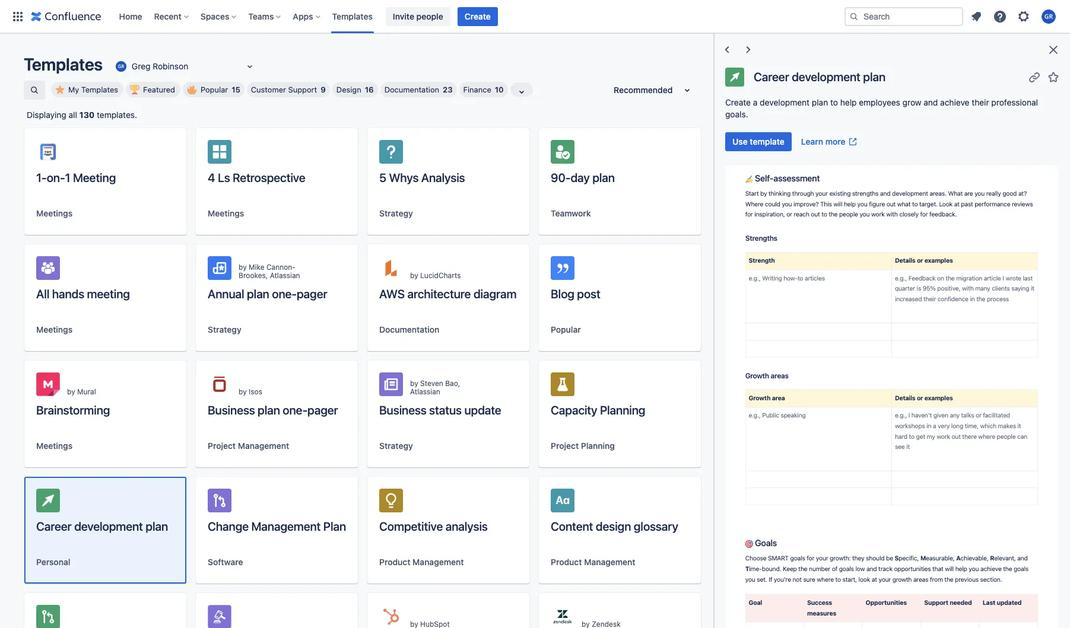 Task type: locate. For each thing, give the bounding box(es) containing it.
template
[[750, 137, 785, 147]]

management left plan
[[251, 520, 321, 534]]

0 horizontal spatial product
[[379, 557, 411, 568]]

meetings button
[[36, 208, 73, 220], [208, 208, 244, 220], [36, 324, 73, 336], [36, 441, 73, 452]]

1 vertical spatial create
[[726, 97, 751, 107]]

product management
[[379, 557, 464, 568], [551, 557, 636, 568]]

1 product management from the left
[[379, 557, 464, 568]]

greg robinson
[[132, 61, 188, 71]]

change management plan
[[208, 520, 346, 534]]

displaying all 130 templates.
[[27, 110, 137, 120]]

strategy button for business
[[379, 441, 413, 452]]

0 vertical spatial documentation
[[385, 85, 439, 94]]

1-on-1 meeting
[[36, 171, 116, 185]]

banner
[[0, 0, 1070, 33]]

invite people button
[[386, 7, 450, 26]]

management down competitive analysis
[[413, 557, 464, 568]]

1 vertical spatial popular
[[551, 325, 581, 335]]

meetings down ls
[[208, 208, 244, 218]]

product down content
[[551, 557, 582, 568]]

templates right my
[[81, 85, 118, 94]]

design
[[337, 85, 361, 94]]

product management for competitive
[[379, 557, 464, 568]]

1 business from the left
[[208, 404, 255, 417]]

5 whys analysis
[[379, 171, 465, 185]]

2 vertical spatial development
[[74, 520, 143, 534]]

project planning
[[551, 441, 615, 451]]

one- up project management
[[283, 404, 308, 417]]

0 vertical spatial atlassian
[[270, 271, 300, 280]]

product down competitive
[[379, 557, 411, 568]]

planning right capacity at bottom right
[[600, 404, 646, 417]]

management inside button
[[238, 441, 289, 451]]

plan inside create a development plan to help employees grow and achieve their professional goals.
[[812, 97, 828, 107]]

diagram
[[474, 287, 517, 301]]

open image
[[243, 59, 257, 74]]

documentation down the aws
[[379, 325, 439, 335]]

plan
[[863, 70, 886, 83], [812, 97, 828, 107], [593, 171, 615, 185], [247, 287, 269, 301], [258, 404, 280, 417], [146, 520, 168, 534]]

mike
[[249, 263, 265, 272]]

business down the steven
[[379, 404, 427, 417]]

learn more
[[801, 137, 846, 147]]

management for business
[[238, 441, 289, 451]]

all
[[69, 110, 77, 120]]

strategy button down whys
[[379, 208, 413, 220]]

all
[[36, 287, 49, 301]]

career up a
[[754, 70, 789, 83]]

1 vertical spatial strategy button
[[208, 324, 241, 336]]

popular button
[[551, 324, 581, 336]]

0 horizontal spatial popular
[[201, 85, 228, 94]]

project inside project planning button
[[551, 441, 579, 451]]

popular left 15
[[201, 85, 228, 94]]

by lucidcharts
[[410, 271, 461, 280]]

teams
[[248, 11, 274, 21]]

strategy for business
[[379, 441, 413, 451]]

1 horizontal spatial atlassian
[[410, 388, 440, 397]]

create inside global element
[[465, 11, 491, 21]]

personal button
[[36, 557, 70, 569]]

atlassian up business status update
[[410, 388, 440, 397]]

1 horizontal spatial popular
[[551, 325, 581, 335]]

project inside project management button
[[208, 441, 236, 451]]

project
[[208, 441, 236, 451], [551, 441, 579, 451]]

use template button
[[726, 132, 792, 151]]

templates.
[[97, 110, 137, 120]]

by mural
[[67, 388, 96, 397]]

aws architecture diagram
[[379, 287, 517, 301]]

popular down blog
[[551, 325, 581, 335]]

meetings down all
[[36, 325, 73, 335]]

by left lucidcharts
[[410, 271, 418, 280]]

mural
[[77, 388, 96, 397]]

project planning button
[[551, 441, 615, 452]]

2 business from the left
[[379, 404, 427, 417]]

next template image
[[742, 43, 756, 57]]

1 project from the left
[[208, 441, 236, 451]]

documentation for documentation
[[379, 325, 439, 335]]

project management
[[208, 441, 289, 451]]

annual
[[208, 287, 244, 301]]

hands
[[52, 287, 84, 301]]

close image
[[1047, 43, 1061, 57]]

0 horizontal spatial create
[[465, 11, 491, 21]]

0 horizontal spatial career development plan
[[36, 520, 168, 534]]

lucidcharts
[[420, 271, 461, 280]]

management down design
[[584, 557, 636, 568]]

aws
[[379, 287, 405, 301]]

1 vertical spatial planning
[[581, 441, 615, 451]]

product management down competitive
[[379, 557, 464, 568]]

planning inside project planning button
[[581, 441, 615, 451]]

meetings button down all
[[36, 324, 73, 336]]

by steven bao, atlassian
[[410, 379, 460, 397]]

product management button for content
[[551, 557, 636, 569]]

0 horizontal spatial business
[[208, 404, 255, 417]]

2 product from the left
[[551, 557, 582, 568]]

meetings
[[36, 208, 73, 218], [208, 208, 244, 218], [36, 325, 73, 335], [36, 441, 73, 451]]

by left 'isos'
[[239, 388, 247, 397]]

confluence image
[[31, 9, 101, 23], [31, 9, 101, 23]]

strategy button for annual
[[208, 324, 241, 336]]

1 vertical spatial strategy
[[208, 325, 241, 335]]

Search field
[[845, 7, 964, 26]]

apps
[[293, 11, 313, 21]]

0 vertical spatial career
[[754, 70, 789, 83]]

by inside by mike cannon- brookes, atlassian
[[239, 263, 247, 272]]

teamwork
[[551, 208, 591, 218]]

2 vertical spatial templates
[[81, 85, 118, 94]]

planning down capacity planning
[[581, 441, 615, 451]]

create
[[465, 11, 491, 21], [726, 97, 751, 107]]

2 vertical spatial strategy button
[[379, 441, 413, 452]]

ls
[[218, 171, 230, 185]]

1 product from the left
[[379, 557, 411, 568]]

by left the steven
[[410, 379, 418, 388]]

1 product management button from the left
[[379, 557, 464, 569]]

meetings button down on-
[[36, 208, 73, 220]]

meetings button for ls
[[208, 208, 244, 220]]

1 vertical spatial pager
[[308, 404, 338, 417]]

0 vertical spatial one-
[[272, 287, 297, 301]]

0 vertical spatial planning
[[600, 404, 646, 417]]

1 vertical spatial development
[[760, 97, 810, 107]]

meeting
[[87, 287, 130, 301]]

1 horizontal spatial product management button
[[551, 557, 636, 569]]

by left mural
[[67, 388, 75, 397]]

meetings for hands
[[36, 325, 73, 335]]

product management button down design
[[551, 557, 636, 569]]

strategy
[[379, 208, 413, 218], [208, 325, 241, 335], [379, 441, 413, 451]]

1 horizontal spatial create
[[726, 97, 751, 107]]

templates inside global element
[[332, 11, 373, 21]]

by inside the by steven bao, atlassian
[[410, 379, 418, 388]]

0 vertical spatial development
[[792, 70, 861, 83]]

0 horizontal spatial product management button
[[379, 557, 464, 569]]

0 horizontal spatial atlassian
[[270, 271, 300, 280]]

2 product management from the left
[[551, 557, 636, 568]]

product management button for competitive
[[379, 557, 464, 569]]

1 horizontal spatial product management
[[551, 557, 636, 568]]

1 horizontal spatial project
[[551, 441, 579, 451]]

2 project from the left
[[551, 441, 579, 451]]

2 product management button from the left
[[551, 557, 636, 569]]

0 vertical spatial strategy
[[379, 208, 413, 218]]

0 vertical spatial pager
[[297, 287, 327, 301]]

0 vertical spatial career development plan
[[754, 70, 886, 83]]

strategy button
[[379, 208, 413, 220], [208, 324, 241, 336], [379, 441, 413, 452]]

finance 10
[[463, 85, 504, 94]]

1 horizontal spatial career development plan
[[754, 70, 886, 83]]

1 vertical spatial career
[[36, 520, 72, 534]]

meetings down on-
[[36, 208, 73, 218]]

and
[[924, 97, 938, 107]]

settings icon image
[[1017, 9, 1031, 23]]

their
[[972, 97, 989, 107]]

business down by isos
[[208, 404, 255, 417]]

1 horizontal spatial product
[[551, 557, 582, 568]]

all hands meeting
[[36, 287, 130, 301]]

documentation left 23
[[385, 85, 439, 94]]

by
[[239, 263, 247, 272], [410, 271, 418, 280], [410, 379, 418, 388], [67, 388, 75, 397], [239, 388, 247, 397]]

goals.
[[726, 109, 748, 119]]

management down business plan one-pager
[[238, 441, 289, 451]]

product for competitive analysis
[[379, 557, 411, 568]]

templates
[[332, 11, 373, 21], [24, 54, 103, 74], [81, 85, 118, 94]]

1 vertical spatial atlassian
[[410, 388, 440, 397]]

career development plan
[[754, 70, 886, 83], [36, 520, 168, 534]]

analysis
[[446, 520, 488, 534]]

1 vertical spatial documentation
[[379, 325, 439, 335]]

project for business plan one-pager
[[208, 441, 236, 451]]

annual plan one-pager
[[208, 287, 327, 301]]

strategy button down annual
[[208, 324, 241, 336]]

create a development plan to help employees grow and achieve their professional goals.
[[726, 97, 1038, 119]]

1 vertical spatial one-
[[283, 404, 308, 417]]

by mike cannon- brookes, atlassian
[[239, 263, 300, 280]]

1 horizontal spatial career
[[754, 70, 789, 83]]

strategy button down business status update
[[379, 441, 413, 452]]

greg
[[132, 61, 150, 71]]

bao,
[[445, 379, 460, 388]]

strategy down whys
[[379, 208, 413, 218]]

by for business plan one-pager
[[239, 388, 247, 397]]

architecture
[[408, 287, 471, 301]]

templates right apps popup button
[[332, 11, 373, 21]]

one-
[[272, 287, 297, 301], [283, 404, 308, 417]]

create up goals.
[[726, 97, 751, 107]]

0 vertical spatial strategy button
[[379, 208, 413, 220]]

career up personal
[[36, 520, 72, 534]]

create right people
[[465, 11, 491, 21]]

career
[[754, 70, 789, 83], [36, 520, 72, 534]]

1 vertical spatial templates
[[24, 54, 103, 74]]

0 vertical spatial popular
[[201, 85, 228, 94]]

0 horizontal spatial product management
[[379, 557, 464, 568]]

2 vertical spatial strategy
[[379, 441, 413, 451]]

featured
[[143, 85, 175, 94]]

capacity
[[551, 404, 598, 417]]

share link image
[[1028, 70, 1042, 84]]

product management down design
[[551, 557, 636, 568]]

design
[[596, 520, 631, 534]]

meetings button down ls
[[208, 208, 244, 220]]

None text field
[[114, 61, 116, 72]]

atlassian inside the by steven bao, atlassian
[[410, 388, 440, 397]]

spaces
[[201, 11, 229, 21]]

0 horizontal spatial project
[[208, 441, 236, 451]]

one- down cannon-
[[272, 287, 297, 301]]

strategy down annual
[[208, 325, 241, 335]]

pager for annual plan one-pager
[[297, 287, 327, 301]]

by for annual plan one-pager
[[239, 263, 247, 272]]

0 vertical spatial create
[[465, 11, 491, 21]]

business for business plan one-pager
[[208, 404, 255, 417]]

by left mike
[[239, 263, 247, 272]]

finance
[[463, 85, 491, 94]]

business
[[208, 404, 255, 417], [379, 404, 427, 417]]

1 vertical spatial career development plan
[[36, 520, 168, 534]]

help icon image
[[993, 9, 1007, 23]]

strategy down business status update
[[379, 441, 413, 451]]

meetings down brainstorming
[[36, 441, 73, 451]]

star career development plan image
[[1047, 70, 1061, 84]]

pager for business plan one-pager
[[308, 404, 338, 417]]

apps button
[[289, 7, 325, 26]]

personal
[[36, 557, 70, 568]]

product management button down competitive
[[379, 557, 464, 569]]

planning for capacity planning
[[600, 404, 646, 417]]

atlassian up annual plan one-pager
[[270, 271, 300, 280]]

invite people
[[393, 11, 443, 21]]

0 horizontal spatial career
[[36, 520, 72, 534]]

1 horizontal spatial business
[[379, 404, 427, 417]]

open search bar image
[[30, 85, 39, 95]]

atlassian
[[270, 271, 300, 280], [410, 388, 440, 397]]

0 vertical spatial templates
[[332, 11, 373, 21]]

create inside create a development plan to help employees grow and achieve their professional goals.
[[726, 97, 751, 107]]

templates up my
[[24, 54, 103, 74]]



Task type: describe. For each thing, give the bounding box(es) containing it.
16
[[365, 85, 374, 94]]

5
[[379, 171, 386, 185]]

management for competitive
[[413, 557, 464, 568]]

create for create a development plan to help employees grow and achieve their professional goals.
[[726, 97, 751, 107]]

strategy button for 5
[[379, 208, 413, 220]]

create link
[[458, 7, 498, 26]]

update
[[464, 404, 501, 417]]

my templates button
[[51, 82, 124, 97]]

strategy for 5
[[379, 208, 413, 218]]

on-
[[47, 171, 65, 185]]

global element
[[7, 0, 842, 33]]

project management button
[[208, 441, 289, 452]]

robinson
[[153, 61, 188, 71]]

home link
[[115, 7, 146, 26]]

use
[[733, 137, 748, 147]]

meetings for ls
[[208, 208, 244, 218]]

design 16
[[337, 85, 374, 94]]

brookes,
[[239, 271, 268, 280]]

by for business status update
[[410, 379, 418, 388]]

learn
[[801, 137, 824, 147]]

competitive
[[379, 520, 443, 534]]

analysis
[[421, 171, 465, 185]]

1-
[[36, 171, 47, 185]]

status
[[429, 404, 462, 417]]

atlassian inside by mike cannon- brookes, atlassian
[[270, 271, 300, 280]]

to
[[831, 97, 838, 107]]

learn more link
[[794, 132, 865, 151]]

appswitcher icon image
[[11, 9, 25, 23]]

one- for annual
[[272, 287, 297, 301]]

recommended button
[[607, 81, 702, 100]]

meeting
[[73, 171, 116, 185]]

management for content
[[584, 557, 636, 568]]

my templates
[[68, 85, 118, 94]]

teamwork button
[[551, 208, 591, 220]]

by isos
[[239, 388, 262, 397]]

capacity planning
[[551, 404, 646, 417]]

isos
[[249, 388, 262, 397]]

templates link
[[329, 7, 376, 26]]

grow
[[903, 97, 922, 107]]

meetings for on-
[[36, 208, 73, 218]]

one- for business
[[283, 404, 308, 417]]

documentation 23
[[385, 85, 453, 94]]

planning for project planning
[[581, 441, 615, 451]]

your profile and preferences image
[[1042, 9, 1056, 23]]

banner containing home
[[0, 0, 1070, 33]]

content
[[551, 520, 593, 534]]

glossary
[[634, 520, 678, 534]]

business for business status update
[[379, 404, 427, 417]]

employees
[[859, 97, 901, 107]]

brainstorming
[[36, 404, 110, 417]]

software button
[[208, 557, 243, 569]]

by for brainstorming
[[67, 388, 75, 397]]

notification icon image
[[969, 9, 984, 23]]

9
[[321, 85, 326, 94]]

use template
[[733, 137, 785, 147]]

meetings button for hands
[[36, 324, 73, 336]]

blog
[[551, 287, 575, 301]]

product management for content
[[551, 557, 636, 568]]

development inside create a development plan to help employees grow and achieve their professional goals.
[[760, 97, 810, 107]]

change
[[208, 520, 249, 534]]

recent
[[154, 11, 182, 21]]

10
[[495, 85, 504, 94]]

blog post
[[551, 287, 601, 301]]

90-day plan
[[551, 171, 615, 185]]

4 ls retrospective
[[208, 171, 305, 185]]

documentation for documentation 23
[[385, 85, 439, 94]]

23
[[443, 85, 453, 94]]

recommended
[[614, 85, 673, 95]]

project for capacity planning
[[551, 441, 579, 451]]

meetings button down brainstorming
[[36, 441, 73, 452]]

content design glossary
[[551, 520, 678, 534]]

spaces button
[[197, 7, 241, 26]]

product for content design glossary
[[551, 557, 582, 568]]

plan
[[323, 520, 346, 534]]

displaying
[[27, 110, 66, 120]]

a
[[753, 97, 758, 107]]

professional
[[992, 97, 1038, 107]]

more categories image
[[515, 85, 529, 99]]

featured button
[[126, 82, 181, 97]]

by for aws architecture diagram
[[410, 271, 418, 280]]

strategy for annual
[[208, 325, 241, 335]]

create for create
[[465, 11, 491, 21]]

day
[[571, 171, 590, 185]]

software
[[208, 557, 243, 568]]

achieve
[[940, 97, 970, 107]]

90-
[[551, 171, 571, 185]]

previous template image
[[720, 43, 734, 57]]

help
[[841, 97, 857, 107]]

templates inside button
[[81, 85, 118, 94]]

more
[[826, 137, 846, 147]]

meetings button for on-
[[36, 208, 73, 220]]

business status update
[[379, 404, 501, 417]]

search image
[[850, 12, 859, 21]]

whys
[[389, 171, 419, 185]]

post
[[577, 287, 601, 301]]

customer
[[251, 85, 286, 94]]

retrospective
[[233, 171, 305, 185]]

customer support 9
[[251, 85, 326, 94]]

business plan one-pager
[[208, 404, 338, 417]]



Task type: vqa. For each thing, say whether or not it's contained in the screenshot.


